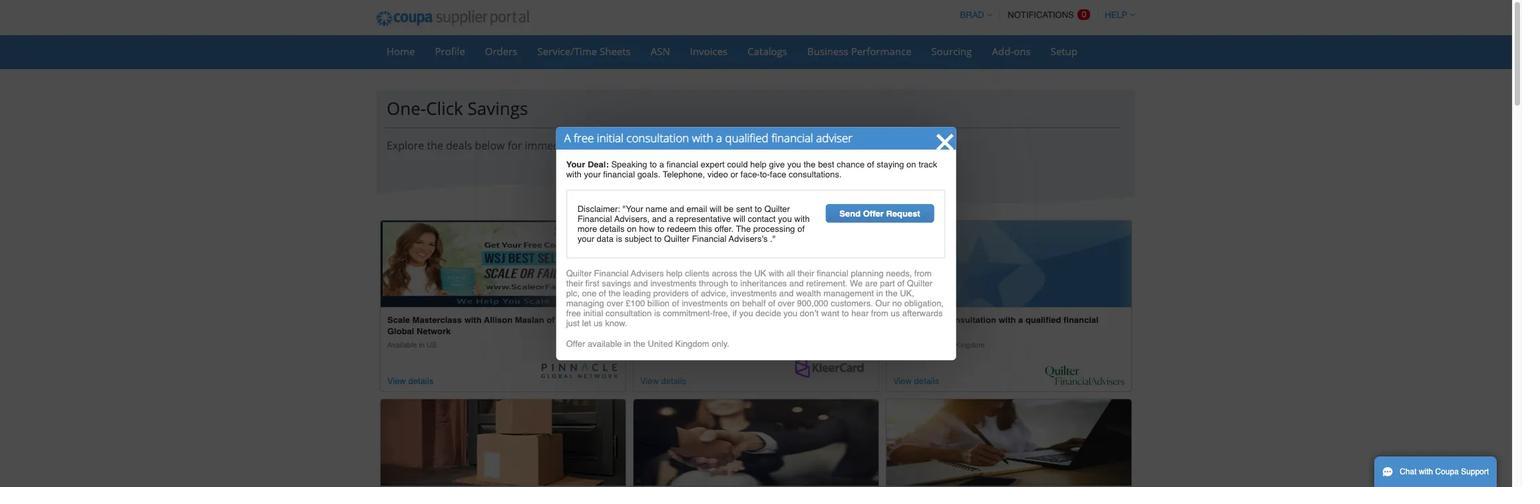Task type: vqa. For each thing, say whether or not it's contained in the screenshot.
Video
yes



Task type: locate. For each thing, give the bounding box(es) containing it.
2 view details button from the left
[[640, 375, 686, 389]]

available down afterwards
[[893, 342, 923, 350]]

plc,
[[566, 289, 580, 299]]

help inside speaking to a financial expert could help give you the best chance of staying on track with your financial goals. telephone, video or face-to-face consultations.
[[750, 160, 767, 170]]

financial down representative
[[692, 234, 727, 244]]

1 horizontal spatial help
[[750, 160, 767, 170]]

coupa supplier portal image
[[367, 2, 538, 35]]

is up business
[[654, 309, 660, 319]]

help left give
[[750, 160, 767, 170]]

initial inside "a free initial consultation with a qualified financial adviser available in united kingdom"
[[920, 316, 942, 326]]

of right billion
[[672, 299, 679, 309]]

kingdom inside a free initial consultation with a qualified financial adviser dialog
[[675, 339, 709, 349]]

0 horizontal spatial available
[[387, 342, 417, 350]]

your deal:
[[566, 160, 611, 170]]

0 horizontal spatial united
[[648, 339, 673, 349]]

0 vertical spatial from
[[914, 269, 932, 279]]

in inside the scale masterclass with allison maslan of pinnacle global network available in us
[[419, 342, 425, 350]]

2 view from the left
[[640, 377, 659, 387]]

quilter financial advisers image
[[887, 221, 1131, 308], [1045, 365, 1125, 386]]

3 view details button from the left
[[893, 375, 939, 389]]

help up the providers
[[666, 269, 683, 279]]

2 vertical spatial on
[[730, 299, 740, 309]]

0 horizontal spatial a
[[564, 130, 571, 146]]

to right subject
[[654, 234, 662, 244]]

qualified inside "a free initial consultation with a qualified financial adviser available in united kingdom"
[[1026, 316, 1061, 326]]

to down exclusive at the top
[[650, 160, 657, 170]]

1 vertical spatial qualified
[[1026, 316, 1061, 326]]

adviser down afterwards
[[893, 327, 924, 337]]

in right available on the bottom of the page
[[624, 339, 631, 349]]

over up know. on the left of page
[[607, 299, 623, 309]]

management
[[824, 289, 874, 299]]

1 horizontal spatial view
[[640, 377, 659, 387]]

qualified inside dialog
[[725, 130, 769, 146]]

of left "advice,"
[[691, 289, 698, 299]]

free up 'your deal:'
[[574, 130, 594, 146]]

1 vertical spatial kleercard image
[[792, 356, 872, 386]]

0 horizontal spatial is
[[616, 234, 622, 244]]

0 vertical spatial kleercard image
[[634, 221, 879, 308]]

in
[[876, 289, 883, 299], [624, 339, 631, 349], [419, 342, 425, 350], [672, 342, 678, 350], [925, 342, 931, 350]]

afterwards
[[902, 309, 943, 319]]

2 available from the left
[[640, 342, 670, 350]]

business
[[640, 327, 678, 337]]

1 horizontal spatial coupa
[[1435, 468, 1459, 477]]

don't
[[800, 309, 819, 319]]

just
[[566, 319, 580, 329]]

1 horizontal spatial a
[[893, 316, 899, 326]]

all
[[786, 269, 795, 279]]

1 horizontal spatial on
[[730, 299, 740, 309]]

community.
[[737, 139, 798, 153]]

speed
[[778, 316, 803, 326]]

your
[[584, 170, 601, 180], [578, 234, 594, 244], [816, 316, 835, 326]]

1 vertical spatial adviser
[[893, 327, 924, 337]]

0 vertical spatial global
[[387, 327, 414, 337]]

0 vertical spatial coupa
[[702, 139, 735, 153]]

0 vertical spatial financial
[[578, 214, 612, 224]]

deal:
[[588, 160, 609, 170]]

1 vertical spatial is
[[654, 309, 660, 319]]

let
[[582, 319, 591, 329]]

2 view details from the left
[[640, 377, 686, 387]]

the inside speaking to a financial expert could help give you the best chance of staying on track with your financial goals. telephone, video or face-to-face consultations.
[[804, 160, 816, 170]]

offer down the just
[[566, 339, 585, 349]]

us right let
[[594, 319, 603, 329]]

3 available from the left
[[893, 342, 923, 350]]

in left us in the bottom left of the page
[[419, 342, 425, 350]]

will up advisers's
[[733, 214, 745, 224]]

initial down obligation,
[[920, 316, 942, 326]]

will left be at the left
[[710, 204, 722, 214]]

0 horizontal spatial view details button
[[387, 375, 433, 389]]

advisers,
[[614, 214, 650, 224]]

initial up deal:
[[597, 130, 624, 146]]

know.
[[605, 319, 627, 329]]

in inside the corporate cards that move at the speed of your business available in global
[[672, 342, 678, 350]]

2 horizontal spatial available
[[893, 342, 923, 350]]

your inside disclaimer: "your name and email will be sent to quilter financial advisers, and a representative will contact you with more details on how to redeem this offer. the processing of your data is subject to quilter financial advisers's
[[578, 234, 594, 244]]

kleercard image
[[634, 221, 879, 308], [792, 356, 872, 386]]

their left first
[[566, 279, 583, 289]]

investments down uk at the bottom
[[731, 289, 777, 299]]

name
[[646, 204, 667, 214]]

0 vertical spatial offer
[[863, 209, 884, 219]]

leading
[[623, 289, 651, 299]]

you right contact
[[778, 214, 792, 224]]

from right hear
[[871, 309, 888, 319]]

united inside "a free initial consultation with a qualified financial adviser available in united kingdom"
[[933, 342, 954, 350]]

we
[[850, 279, 863, 289]]

financial up data
[[578, 214, 612, 224]]

and up £100
[[634, 279, 648, 289]]

1 available from the left
[[387, 342, 417, 350]]

1 horizontal spatial is
[[654, 309, 660, 319]]

0 horizontal spatial adviser
[[816, 130, 853, 146]]

view details button for business
[[640, 375, 686, 389]]

with inside speaking to a financial expert could help give you the best chance of staying on track with your financial goals. telephone, video or face-to-face consultations.
[[566, 170, 582, 180]]

inheritances
[[740, 279, 787, 289]]

expert
[[701, 160, 725, 170]]

2 vertical spatial financial
[[594, 269, 629, 279]]

the left best
[[804, 160, 816, 170]]

0 horizontal spatial kingdom
[[675, 339, 709, 349]]

home link
[[378, 41, 424, 61]]

united down business
[[648, 339, 673, 349]]

1 view details from the left
[[387, 377, 433, 387]]

on left 'how'
[[627, 224, 637, 234]]

home
[[387, 45, 415, 58]]

1 vertical spatial from
[[871, 309, 888, 319]]

1 vertical spatial your
[[578, 234, 594, 244]]

invoices link
[[681, 41, 736, 61]]

with inside quilter financial advisers help clients across the uk with all their financial planning needs, from their first savings and investments through to inheritances and retirement. we are part of quilter plc, one of the leading providers of advice, investments and wealth management in the uk, managing over £100 billion of investments on behalf of over 900,000 customers. our no obligation, free initial consultation is commitment-free, if you decide you don't want to hear from us afterwards just let us know.
[[769, 269, 784, 279]]

free left let
[[566, 309, 581, 319]]

no
[[892, 299, 902, 309]]

free
[[574, 130, 594, 146], [566, 309, 581, 319], [902, 316, 917, 326]]

initial for a free initial consultation with a qualified financial adviser available in united kingdom
[[920, 316, 942, 326]]

coupa left support
[[1435, 468, 1459, 477]]

of down "900,000"
[[806, 316, 814, 326]]

a up your
[[564, 130, 571, 146]]

"your
[[623, 204, 643, 214]]

a down no
[[893, 316, 899, 326]]

needs,
[[886, 269, 912, 279]]

the right at
[[763, 316, 776, 326]]

investments up billion
[[650, 279, 697, 289]]

pinnacle global network image up allison
[[381, 221, 626, 308]]

0 vertical spatial on
[[907, 160, 916, 170]]

business
[[807, 45, 848, 58]]

pinnacle global network image
[[381, 221, 626, 308], [539, 363, 619, 386]]

1 horizontal spatial kingdom
[[956, 342, 985, 350]]

of
[[867, 160, 874, 170], [797, 224, 805, 234], [897, 279, 905, 289], [599, 289, 606, 299], [691, 289, 698, 299], [672, 299, 679, 309], [768, 299, 775, 309], [547, 316, 555, 326], [806, 316, 814, 326]]

free,
[[713, 309, 730, 319]]

a free initial consultation with a qualified financial adviser dialog
[[556, 127, 956, 361]]

your down 'explore the deals below for immediate savings, exclusive to the coupa community.'
[[584, 170, 601, 180]]

2 horizontal spatial on
[[907, 160, 916, 170]]

view
[[387, 377, 406, 387], [640, 377, 659, 387], [893, 377, 912, 387]]

1 horizontal spatial us
[[891, 309, 900, 319]]

your down "900,000"
[[816, 316, 835, 326]]

view details button
[[387, 375, 433, 389], [640, 375, 686, 389], [893, 375, 939, 389]]

financial up one
[[594, 269, 629, 279]]

financial inside quilter financial advisers help clients across the uk with all their financial planning needs, from their first savings and investments through to inheritances and retirement. we are part of quilter plc, one of the leading providers of advice, investments and wealth management in the uk, managing over £100 billion of investments on behalf of over 900,000 customers. our no obligation, free initial consultation is commitment-free, if you decide you don't want to hear from us afterwards just let us know.
[[817, 269, 849, 279]]

telephone,
[[663, 170, 705, 180]]

0 horizontal spatial view
[[387, 377, 406, 387]]

2 horizontal spatial view details
[[893, 377, 939, 387]]

details for view details button corresponding to available
[[914, 377, 939, 387]]

of right 'behalf'
[[768, 299, 775, 309]]

on left track
[[907, 160, 916, 170]]

3 view from the left
[[893, 377, 912, 387]]

free inside "a free initial consultation with a qualified financial adviser available in united kingdom"
[[902, 316, 917, 326]]

available inside the scale masterclass with allison maslan of pinnacle global network available in us
[[387, 342, 417, 350]]

redeem
[[667, 224, 696, 234]]

over up 'speed'
[[778, 299, 795, 309]]

0 vertical spatial your
[[584, 170, 601, 180]]

0 vertical spatial qualified
[[725, 130, 769, 146]]

1 horizontal spatial qualified
[[1026, 316, 1061, 326]]

1 vertical spatial a
[[893, 316, 899, 326]]

qualified for a free initial consultation with a qualified financial adviser
[[725, 130, 769, 146]]

pinnacle global network image down available on the bottom of the page
[[539, 363, 619, 386]]

1 horizontal spatial global
[[680, 342, 701, 350]]

2 vertical spatial your
[[816, 316, 835, 326]]

providers
[[653, 289, 689, 299]]

adviser for a free initial consultation with a qualified financial adviser
[[816, 130, 853, 146]]

1 vertical spatial global
[[680, 342, 701, 350]]

is inside disclaimer: "your name and email will be sent to quilter financial advisers, and a representative will contact you with more details on how to redeem this offer. the processing of your data is subject to quilter financial advisers's
[[616, 234, 622, 244]]

united inside a free initial consultation with a qualified financial adviser dialog
[[648, 339, 673, 349]]

a free initial consultation with a qualified financial adviser available in united kingdom
[[893, 316, 1099, 350]]

0 horizontal spatial on
[[627, 224, 637, 234]]

1 horizontal spatial view details button
[[640, 375, 686, 389]]

the down business
[[633, 339, 645, 349]]

you
[[787, 160, 801, 170], [778, 214, 792, 224], [739, 309, 753, 319], [784, 309, 798, 319]]

adviser inside "a free initial consultation with a qualified financial adviser available in united kingdom"
[[893, 327, 924, 337]]

available inside the corporate cards that move at the speed of your business available in global
[[640, 342, 670, 350]]

a inside "a free initial consultation with a qualified financial adviser available in united kingdom"
[[893, 316, 899, 326]]

you right give
[[787, 160, 801, 170]]

0 horizontal spatial global
[[387, 327, 414, 337]]

2 horizontal spatial view details button
[[893, 375, 939, 389]]

free for a free initial consultation with a qualified financial adviser available in united kingdom
[[902, 316, 917, 326]]

and left email
[[670, 204, 684, 214]]

available down scale
[[387, 342, 417, 350]]

1 view details button from the left
[[387, 375, 433, 389]]

in down business
[[672, 342, 678, 350]]

masterclass
[[412, 316, 462, 326]]

global down cards
[[680, 342, 701, 350]]

to left hear
[[842, 309, 849, 319]]

of left staying
[[867, 160, 874, 170]]

over
[[607, 299, 623, 309], [778, 299, 795, 309]]

2 horizontal spatial view
[[893, 377, 912, 387]]

best
[[818, 160, 834, 170]]

to up telephone,
[[670, 139, 681, 153]]

0 horizontal spatial offer
[[566, 339, 585, 349]]

1 horizontal spatial united
[[933, 342, 954, 350]]

in left no
[[876, 289, 883, 299]]

1 vertical spatial pinnacle global network image
[[539, 363, 619, 386]]

their
[[798, 269, 814, 279], [566, 279, 583, 289]]

view details for business
[[640, 377, 686, 387]]

view for available
[[893, 377, 912, 387]]

0 horizontal spatial help
[[666, 269, 683, 279]]

cards
[[684, 316, 707, 326]]

consultation up the goals.
[[627, 130, 689, 146]]

on right free,
[[730, 299, 740, 309]]

1 vertical spatial coupa
[[1435, 468, 1459, 477]]

1 vertical spatial offer
[[566, 339, 585, 349]]

1 horizontal spatial over
[[778, 299, 795, 309]]

of right maslan
[[547, 316, 555, 326]]

consultation right afterwards
[[945, 316, 996, 326]]

wealth
[[796, 289, 821, 299]]

1 horizontal spatial available
[[640, 342, 670, 350]]

orders
[[485, 45, 517, 58]]

asn link
[[642, 41, 679, 61]]

video
[[707, 170, 728, 180]]

is right data
[[616, 234, 622, 244]]

from right the needs,
[[914, 269, 932, 279]]

email
[[687, 204, 707, 214]]

0 vertical spatial a
[[564, 130, 571, 146]]

0 horizontal spatial coupa
[[702, 139, 735, 153]]

0 horizontal spatial view details
[[387, 377, 433, 387]]

the left leading
[[609, 289, 621, 299]]

a inside a free initial consultation with a qualified financial adviser dialog
[[564, 130, 571, 146]]

global down scale
[[387, 327, 414, 337]]

your left data
[[578, 234, 594, 244]]

pinnacle
[[557, 316, 593, 326]]

view for business
[[640, 377, 659, 387]]

1 horizontal spatial from
[[914, 269, 932, 279]]

1 vertical spatial on
[[627, 224, 637, 234]]

help inside quilter financial advisers help clients across the uk with all their financial planning needs, from their first savings and investments through to inheritances and retirement. we are part of quilter plc, one of the leading providers of advice, investments and wealth management in the uk, managing over £100 billion of investments on behalf of over 900,000 customers. our no obligation, free initial consultation is commitment-free, if you decide you don't want to hear from us afterwards just let us know.
[[666, 269, 683, 279]]

adviser inside a free initial consultation with a qualified financial adviser dialog
[[816, 130, 853, 146]]

initial down one
[[584, 309, 603, 319]]

in inside "a free initial consultation with a qualified financial adviser available in united kingdom"
[[925, 342, 931, 350]]

consultation inside "a free initial consultation with a qualified financial adviser available in united kingdom"
[[945, 316, 996, 326]]

1 horizontal spatial adviser
[[893, 327, 924, 337]]

staying
[[877, 160, 904, 170]]

the left uk,
[[886, 289, 898, 299]]

0 horizontal spatial us
[[594, 319, 603, 329]]

orders link
[[476, 41, 526, 61]]

asn
[[651, 45, 670, 58]]

customers.
[[831, 299, 873, 309]]

view details for available
[[893, 377, 939, 387]]

the up telephone,
[[683, 139, 700, 153]]

you left don't
[[784, 309, 798, 319]]

on inside quilter financial advisers help clients across the uk with all their financial planning needs, from their first savings and investments through to inheritances and retirement. we are part of quilter plc, one of the leading providers of advice, investments and wealth management in the uk, managing over £100 billion of investments on behalf of over 900,000 customers. our no obligation, free initial consultation is commitment-free, if you decide you don't want to hear from us afterwards just let us know.
[[730, 299, 740, 309]]

available down business
[[640, 342, 670, 350]]

71lbs image
[[381, 400, 626, 486]]

invoices
[[690, 45, 728, 58]]

0 vertical spatial help
[[750, 160, 767, 170]]

0 vertical spatial is
[[616, 234, 622, 244]]

1 vertical spatial financial
[[692, 234, 727, 244]]

financial
[[772, 130, 813, 146], [667, 160, 698, 170], [603, 170, 635, 180], [817, 269, 849, 279], [1064, 316, 1099, 326]]

free down no
[[902, 316, 917, 326]]

coupa up expert
[[702, 139, 735, 153]]

contact
[[748, 214, 776, 224]]

0 vertical spatial adviser
[[816, 130, 853, 146]]

in down afterwards
[[925, 342, 931, 350]]

3 view details from the left
[[893, 377, 939, 387]]

adviser up best
[[816, 130, 853, 146]]

united down afterwards
[[933, 342, 954, 350]]

business performance
[[807, 45, 912, 58]]

face-
[[741, 170, 760, 180]]

uk
[[754, 269, 766, 279]]

offer right send
[[863, 209, 884, 219]]

1 vertical spatial help
[[666, 269, 683, 279]]

is inside quilter financial advisers help clients across the uk with all their financial planning needs, from their first savings and investments through to inheritances and retirement. we are part of quilter plc, one of the leading providers of advice, investments and wealth management in the uk, managing over £100 billion of investments on behalf of over 900,000 customers. our no obligation, free initial consultation is commitment-free, if you decide you don't want to hear from us afterwards just let us know.
[[654, 309, 660, 319]]

coupa
[[702, 139, 735, 153], [1435, 468, 1459, 477]]

consultation
[[627, 130, 689, 146], [606, 309, 652, 319], [945, 316, 996, 326]]

0 horizontal spatial over
[[607, 299, 623, 309]]

us right 'our'
[[891, 309, 900, 319]]

0 vertical spatial pinnacle global network image
[[381, 221, 626, 308]]

consultation down leading
[[606, 309, 652, 319]]

0 horizontal spatial will
[[710, 204, 722, 214]]

savings
[[468, 97, 528, 120]]

qualified
[[725, 130, 769, 146], [1026, 316, 1061, 326]]

exclusive
[[623, 139, 668, 153]]

the left uk at the bottom
[[740, 269, 752, 279]]

of right processing
[[797, 224, 805, 234]]

their right all
[[798, 269, 814, 279]]

financial
[[578, 214, 612, 224], [692, 234, 727, 244], [594, 269, 629, 279]]

to inside speaking to a financial expert could help give you the best chance of staying on track with your financial goals. telephone, video or face-to-face consultations.
[[650, 160, 657, 170]]

available inside "a free initial consultation with a qualified financial adviser available in united kingdom"
[[893, 342, 923, 350]]

consultation inside quilter financial advisers help clients across the uk with all their financial planning needs, from their first savings and investments through to inheritances and retirement. we are part of quilter plc, one of the leading providers of advice, investments and wealth management in the uk, managing over £100 billion of investments on behalf of over 900,000 customers. our no obligation, free initial consultation is commitment-free, if you decide you don't want to hear from us afterwards just let us know.
[[606, 309, 652, 319]]

0 horizontal spatial from
[[871, 309, 888, 319]]

our
[[875, 299, 890, 309]]

1 horizontal spatial offer
[[863, 209, 884, 219]]

0 horizontal spatial qualified
[[725, 130, 769, 146]]

consultation for a free initial consultation with a qualified financial adviser
[[627, 130, 689, 146]]

details for view details button corresponding to business
[[661, 377, 686, 387]]

1 horizontal spatial view details
[[640, 377, 686, 387]]



Task type: describe. For each thing, give the bounding box(es) containing it.
of right one
[[599, 289, 606, 299]]

service/time sheets link
[[529, 41, 639, 61]]

service/time
[[537, 45, 597, 58]]

view details button for available
[[893, 375, 939, 389]]

savings,
[[581, 139, 620, 153]]

financial inside "a free initial consultation with a qualified financial adviser available in united kingdom"
[[1064, 316, 1099, 326]]

representative
[[676, 214, 731, 224]]

to right 'how'
[[657, 224, 665, 234]]

only.
[[712, 339, 729, 349]]

sourcing
[[932, 45, 972, 58]]

with inside "a free initial consultation with a qualified financial adviser available in united kingdom"
[[999, 316, 1016, 326]]

click
[[426, 97, 463, 120]]

performance
[[851, 45, 912, 58]]

data
[[597, 234, 614, 244]]

obligation,
[[904, 299, 944, 309]]

offer.
[[715, 224, 734, 234]]

the
[[736, 224, 751, 234]]

speaking to a financial expert could help give you the best chance of staying on track with your financial goals. telephone, video or face-to-face consultations.
[[566, 160, 937, 180]]

global inside the scale masterclass with allison maslan of pinnacle global network available in us
[[387, 327, 414, 337]]

hear
[[851, 309, 869, 319]]

could
[[727, 160, 748, 170]]

sent
[[736, 204, 752, 214]]

initial inside quilter financial advisers help clients across the uk with all their financial planning needs, from their first savings and investments through to inheritances and retirement. we are part of quilter plc, one of the leading providers of advice, investments and wealth management in the uk, managing over £100 billion of investments on behalf of over 900,000 customers. our no obligation, free initial consultation is commitment-free, if you decide you don't want to hear from us afterwards just let us know.
[[584, 309, 603, 319]]

send offer request
[[840, 209, 920, 219]]

of inside disclaimer: "your name and email will be sent to quilter financial advisers, and a representative will contact you with more details on how to redeem this offer. the processing of your data is subject to quilter financial advisers's
[[797, 224, 805, 234]]

1 view from the left
[[387, 377, 406, 387]]

explore
[[387, 139, 424, 153]]

quilter up plc,
[[566, 269, 592, 279]]

ons
[[1014, 45, 1031, 58]]

for
[[508, 139, 522, 153]]

2 over from the left
[[778, 299, 795, 309]]

network
[[417, 327, 451, 337]]

this
[[699, 224, 712, 234]]

across
[[712, 269, 737, 279]]

retirement.
[[806, 279, 848, 289]]

and left redeem
[[652, 214, 667, 224]]

advice,
[[701, 289, 728, 299]]

on inside disclaimer: "your name and email will be sent to quilter financial advisers, and a representative will contact you with more details on how to redeem this offer. the processing of your data is subject to quilter financial advisers's
[[627, 224, 637, 234]]

at
[[753, 316, 760, 326]]

through
[[699, 279, 728, 289]]

allison
[[484, 316, 513, 326]]

support
[[1461, 468, 1489, 477]]

maslan
[[515, 316, 544, 326]]

scale
[[387, 316, 410, 326]]

give
[[769, 160, 785, 170]]

initial for a free initial consultation with a qualified financial adviser
[[597, 130, 624, 146]]

and down all
[[779, 289, 794, 299]]

face
[[770, 170, 786, 180]]

£100
[[626, 299, 645, 309]]

of inside speaking to a financial expert could help give you the best chance of staying on track with your financial goals. telephone, video or face-to-face consultations.
[[867, 160, 874, 170]]

on inside speaking to a financial expert could help give you the best chance of staying on track with your financial goals. telephone, video or face-to-face consultations.
[[907, 160, 916, 170]]

one-click savings
[[387, 97, 528, 120]]

decide
[[756, 309, 781, 319]]

with inside button
[[1419, 468, 1433, 477]]

add-ons link
[[983, 41, 1039, 61]]

savings
[[602, 279, 631, 289]]

qualified for a free initial consultation with a qualified financial adviser available in united kingdom
[[1026, 316, 1061, 326]]

to right sent
[[755, 204, 762, 214]]

adviser for a free initial consultation with a qualified financial adviser available in united kingdom
[[893, 327, 924, 337]]

a for a free initial consultation with a qualified financial adviser available in united kingdom
[[893, 316, 899, 326]]

track
[[919, 160, 937, 170]]

chance
[[837, 160, 865, 170]]

disclaimer: "your name and email will be sent to quilter financial advisers, and a representative will contact you with more details on how to redeem this offer. the processing of your data is subject to quilter financial advisers's
[[578, 204, 810, 244]]

1 horizontal spatial their
[[798, 269, 814, 279]]

close image
[[935, 132, 956, 153]]

0 horizontal spatial their
[[566, 279, 583, 289]]

of inside the corporate cards that move at the speed of your business available in global
[[806, 316, 814, 326]]

deals
[[446, 139, 472, 153]]

offer inside button
[[863, 209, 884, 219]]

a free initial consultation with a qualified financial adviser
[[564, 130, 853, 146]]

details inside disclaimer: "your name and email will be sent to quilter financial advisers, and a representative will contact you with more details on how to redeem this offer. the processing of your data is subject to quilter financial advisers's
[[600, 224, 625, 234]]

your inside speaking to a financial expert could help give you the best chance of staying on track with your financial goals. telephone, video or face-to-face consultations.
[[584, 170, 601, 180]]

a inside speaking to a financial expert could help give you the best chance of staying on track with your financial goals. telephone, video or face-to-face consultations.
[[659, 160, 664, 170]]

are
[[865, 279, 878, 289]]

chat
[[1400, 468, 1417, 477]]

more
[[578, 224, 597, 234]]

you inside disclaimer: "your name and email will be sent to quilter financial advisers, and a representative will contact you with more details on how to redeem this offer. the processing of your data is subject to quilter financial advisers's
[[778, 214, 792, 224]]

add-ons
[[992, 45, 1031, 58]]

profile
[[435, 45, 465, 58]]

global inside the corporate cards that move at the speed of your business available in global
[[680, 342, 701, 350]]

details for third view details button from right
[[408, 377, 433, 387]]

us
[[427, 342, 437, 350]]

available for adviser
[[893, 342, 923, 350]]

the left deals
[[427, 139, 443, 153]]

1 horizontal spatial will
[[733, 214, 745, 224]]

of inside the scale masterclass with allison maslan of pinnacle global network available in us
[[547, 316, 555, 326]]

free for a free initial consultation with a qualified financial adviser
[[574, 130, 594, 146]]

free inside quilter financial advisers help clients across the uk with all their financial planning needs, from their first savings and investments through to inheritances and retirement. we are part of quilter plc, one of the leading providers of advice, investments and wealth management in the uk, managing over £100 billion of investments on behalf of over 900,000 customers. our no obligation, free initial consultation is commitment-free, if you decide you don't want to hear from us afterwards just let us know.
[[566, 309, 581, 319]]

speaking
[[611, 160, 647, 170]]

1 over from the left
[[607, 299, 623, 309]]

coupa inside chat with coupa support button
[[1435, 468, 1459, 477]]

advisers
[[631, 269, 664, 279]]

a inside "a free initial consultation with a qualified financial adviser available in united kingdom"
[[1018, 316, 1023, 326]]

send
[[840, 209, 861, 219]]

disclaimer:
[[578, 204, 620, 214]]

available for network
[[387, 342, 417, 350]]

processing
[[753, 224, 795, 234]]

a inside disclaimer: "your name and email will be sent to quilter financial advisers, and a representative will contact you with more details on how to redeem this offer. the processing of your data is subject to quilter financial advisers's
[[669, 214, 674, 224]]

financial inside quilter financial advisers help clients across the uk with all their financial planning needs, from their first savings and investments through to inheritances and retirement. we are part of quilter plc, one of the leading providers of advice, investments and wealth management in the uk, managing over £100 billion of investments on behalf of over 900,000 customers. our no obligation, free initial consultation is commitment-free, if you decide you don't want to hear from us afterwards just let us know.
[[594, 269, 629, 279]]

corporate
[[640, 316, 682, 326]]

you right if
[[739, 309, 753, 319]]

setup
[[1051, 45, 1078, 58]]

scale masterclass with allison maslan of pinnacle global network available in us
[[387, 316, 593, 350]]

commitment-
[[663, 309, 713, 319]]

certify my company image
[[634, 400, 879, 486]]

billion
[[648, 299, 670, 309]]

the inside the corporate cards that move at the speed of your business available in global
[[763, 316, 776, 326]]

quilter up processing
[[764, 204, 790, 214]]

chat with coupa support
[[1400, 468, 1489, 477]]

in inside quilter financial advisers help clients across the uk with all their financial planning needs, from their first savings and investments through to inheritances and retirement. we are part of quilter plc, one of the leading providers of advice, investments and wealth management in the uk, managing over £100 billion of investments on behalf of over 900,000 customers. our no obligation, free initial consultation is commitment-free, if you decide you don't want to hear from us afterwards just let us know.
[[876, 289, 883, 299]]

with inside the scale masterclass with allison maslan of pinnacle global network available in us
[[464, 316, 482, 326]]

catalogs link
[[739, 41, 796, 61]]

behalf
[[742, 299, 766, 309]]

1 vertical spatial quilter financial advisers image
[[1045, 365, 1125, 386]]

kingdom inside "a free initial consultation with a qualified financial adviser available in united kingdom"
[[956, 342, 985, 350]]

0 vertical spatial quilter financial advisers image
[[887, 221, 1131, 308]]

you inside speaking to a financial expert could help give you the best chance of staying on track with your financial goals. telephone, video or face-to-face consultations.
[[787, 160, 801, 170]]

if
[[733, 309, 737, 319]]

a for a free initial consultation with a qualified financial adviser
[[564, 130, 571, 146]]

how
[[639, 224, 655, 234]]

advisers's
[[729, 234, 768, 244]]

part
[[880, 279, 895, 289]]

investments up cards
[[682, 299, 728, 309]]

add-
[[992, 45, 1014, 58]]

consultation for a free initial consultation with a qualified financial adviser available in united kingdom
[[945, 316, 996, 326]]

of right part
[[897, 279, 905, 289]]

want
[[821, 309, 839, 319]]

service/time sheets
[[537, 45, 631, 58]]

that
[[710, 316, 725, 326]]

900,000
[[797, 299, 828, 309]]

first
[[585, 279, 599, 289]]

quilter left this
[[664, 234, 690, 244]]

with inside disclaimer: "your name and email will be sent to quilter financial advisers, and a representative will contact you with more details on how to redeem this offer. the processing of your data is subject to quilter financial advisers's
[[794, 214, 810, 224]]

to right through
[[731, 279, 738, 289]]

to-
[[760, 170, 770, 180]]

quilter financial advisers help clients across the uk with all their financial planning needs, from their first savings and investments through to inheritances and retirement. we are part of quilter plc, one of the leading providers of advice, investments and wealth management in the uk, managing over £100 billion of investments on behalf of over 900,000 customers. our no obligation, free initial consultation is commitment-free, if you decide you don't want to hear from us afterwards just let us know.
[[566, 269, 944, 329]]

diversity masterminds image
[[887, 400, 1131, 486]]

your inside the corporate cards that move at the speed of your business available in global
[[816, 316, 835, 326]]

uk,
[[900, 289, 914, 299]]

setup link
[[1042, 41, 1086, 61]]

quilter up obligation,
[[907, 279, 933, 289]]

and up "900,000"
[[789, 279, 804, 289]]

or
[[731, 170, 738, 180]]

planning
[[851, 269, 884, 279]]



